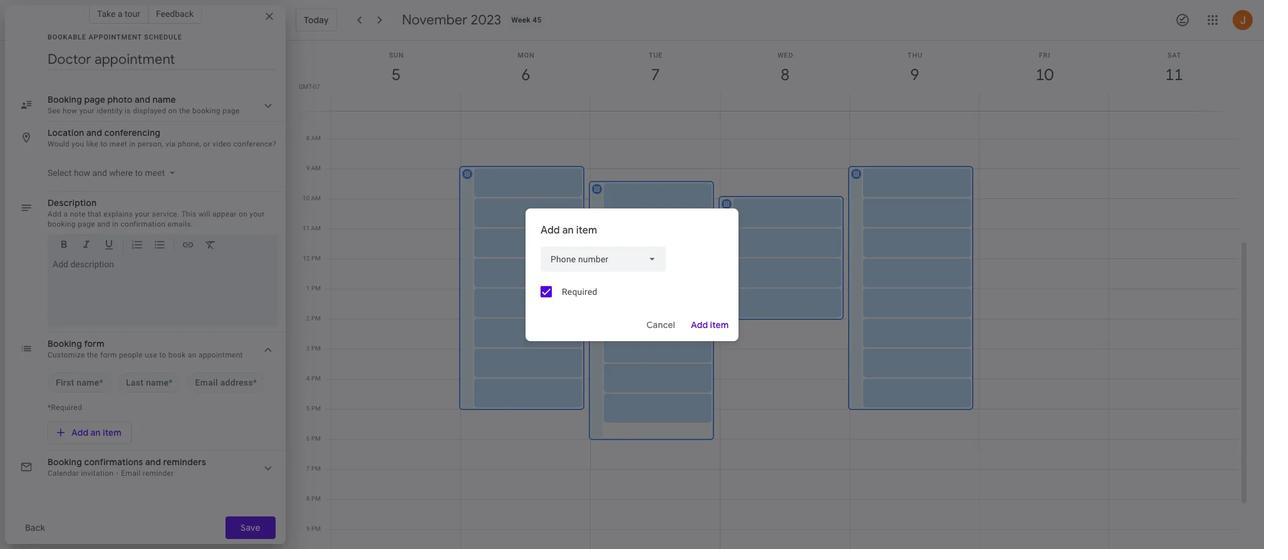 Task type: locate. For each thing, give the bounding box(es) containing it.
2 list item from the left
[[118, 373, 181, 393]]

take
[[97, 9, 116, 19]]

0 vertical spatial in
[[129, 140, 136, 148]]

4
[[306, 375, 310, 382]]

7 down gmt-07
[[306, 105, 310, 112]]

pm down 6 pm
[[311, 465, 321, 472]]

back
[[25, 522, 45, 534]]

1 name from the left
[[77, 378, 99, 388]]

None field
[[541, 246, 666, 272]]

your up confirmation
[[135, 210, 150, 219]]

this
[[181, 210, 196, 219]]

2 horizontal spatial *
[[253, 378, 257, 388]]

name
[[77, 378, 99, 388], [146, 378, 169, 388]]

bookable
[[48, 33, 86, 41]]

0 horizontal spatial item
[[103, 427, 121, 438]]

2 vertical spatial item
[[103, 427, 121, 438]]

your right on
[[250, 210, 265, 219]]

0 horizontal spatial a
[[64, 210, 68, 219]]

add an item inside dialog
[[541, 224, 597, 236]]

0 horizontal spatial your
[[135, 210, 150, 219]]

pm for 1 pm
[[311, 285, 321, 292]]

name for last name
[[146, 378, 169, 388]]

1 pm from the top
[[311, 255, 321, 262]]

8 pm from the top
[[311, 465, 321, 472]]

pm for 2 pm
[[311, 315, 321, 322]]

1 vertical spatial in
[[112, 220, 119, 229]]

tour
[[125, 9, 140, 19]]

add item button
[[686, 310, 734, 340]]

today
[[304, 14, 329, 26]]

pm
[[311, 255, 321, 262], [311, 285, 321, 292], [311, 315, 321, 322], [311, 345, 321, 352], [311, 375, 321, 382], [311, 405, 321, 412], [311, 435, 321, 442], [311, 465, 321, 472], [311, 495, 321, 502], [311, 526, 321, 532]]

list item containing first name
[[48, 373, 111, 393]]

1 8 from the top
[[306, 135, 310, 142]]

Description text field
[[53, 259, 273, 322]]

pm down 8 pm
[[311, 526, 321, 532]]

like
[[86, 140, 98, 148]]

pm for 4 pm
[[311, 375, 321, 382]]

0 horizontal spatial to
[[100, 140, 107, 148]]

7 for 7 am
[[306, 105, 310, 112]]

07
[[313, 83, 320, 90]]

* for last name
[[169, 378, 173, 388]]

take a tour
[[97, 9, 140, 19]]

an inside add an item dialog
[[562, 224, 574, 236]]

am down 8 am
[[311, 165, 321, 172]]

will
[[198, 210, 210, 219]]

item right cancel button
[[710, 319, 729, 330]]

add an item dialog
[[526, 208, 739, 341]]

an inside add an item button
[[91, 427, 101, 438]]

insert link image
[[182, 239, 194, 253]]

add an item down *required
[[71, 427, 121, 438]]

a left tour
[[118, 9, 122, 19]]

the
[[87, 351, 98, 360]]

or
[[203, 140, 210, 148]]

5 am from the top
[[311, 225, 321, 232]]

an right book
[[188, 351, 196, 360]]

list item
[[48, 373, 111, 393], [118, 373, 181, 393], [187, 373, 265, 393]]

6
[[306, 435, 310, 442]]

november
[[402, 11, 468, 29]]

8 up 9 am on the top left
[[306, 135, 310, 142]]

8 up '9 pm'
[[306, 495, 310, 502]]

to right "like"
[[100, 140, 107, 148]]

* left the last
[[99, 378, 103, 388]]

add an item up required
[[541, 224, 597, 236]]

1 vertical spatial a
[[64, 210, 68, 219]]

9 down 8 pm
[[306, 526, 310, 532]]

pm right 5
[[311, 405, 321, 412]]

item up required
[[576, 224, 597, 236]]

and up "like"
[[86, 127, 102, 138]]

to
[[100, 140, 107, 148], [159, 351, 166, 360]]

item down first name *
[[103, 427, 121, 438]]

feedback
[[156, 9, 194, 19]]

1 vertical spatial and
[[97, 220, 110, 229]]

a inside button
[[118, 9, 122, 19]]

pm right '1'
[[311, 285, 321, 292]]

and
[[86, 127, 102, 138], [97, 220, 110, 229]]

0 vertical spatial and
[[86, 127, 102, 138]]

4 column header from the left
[[720, 41, 850, 111]]

7 pm from the top
[[311, 435, 321, 442]]

pm for 9 pm
[[311, 526, 321, 532]]

am down 07
[[311, 105, 321, 112]]

form
[[84, 338, 104, 350], [100, 351, 117, 360]]

3 am from the top
[[311, 165, 321, 172]]

video
[[212, 140, 231, 148]]

5 pm from the top
[[311, 375, 321, 382]]

1 horizontal spatial in
[[129, 140, 136, 148]]

2 pm
[[306, 315, 321, 322]]

2 vertical spatial an
[[91, 427, 101, 438]]

2 horizontal spatial an
[[562, 224, 574, 236]]

1 am from the top
[[311, 105, 321, 112]]

item inside add an item button
[[103, 427, 121, 438]]

8 for 8 pm
[[306, 495, 310, 502]]

0 vertical spatial an
[[562, 224, 574, 236]]

0 vertical spatial 8
[[306, 135, 310, 142]]

pm right 2
[[311, 315, 321, 322]]

* down book
[[169, 378, 173, 388]]

0 horizontal spatial in
[[112, 220, 119, 229]]

an
[[562, 224, 574, 236], [188, 351, 196, 360], [91, 427, 101, 438]]

0 horizontal spatial list item
[[48, 373, 111, 393]]

2 column header from the left
[[460, 41, 591, 111]]

7 down "6"
[[306, 465, 310, 472]]

1 7 from the top
[[306, 105, 310, 112]]

* right email
[[253, 378, 257, 388]]

bold image
[[58, 239, 70, 253]]

1 vertical spatial 7
[[306, 465, 310, 472]]

address
[[220, 378, 253, 388]]

1 vertical spatial item
[[710, 319, 729, 330]]

* for first name
[[99, 378, 103, 388]]

am right 10 at the top left
[[311, 195, 321, 202]]

2 pm from the top
[[311, 285, 321, 292]]

form right the
[[100, 351, 117, 360]]

gmt-
[[299, 83, 313, 90]]

1 column header from the left
[[331, 41, 461, 111]]

9 up 10 at the top left
[[306, 165, 310, 172]]

remove formatting image
[[204, 239, 217, 253]]

and down that
[[97, 220, 110, 229]]

2 * from the left
[[169, 378, 173, 388]]

to right use
[[159, 351, 166, 360]]

3 pm from the top
[[311, 315, 321, 322]]

an down first name *
[[91, 427, 101, 438]]

7
[[306, 105, 310, 112], [306, 465, 310, 472]]

1 list item from the left
[[48, 373, 111, 393]]

phone,
[[178, 140, 201, 148]]

1 vertical spatial 8
[[306, 495, 310, 502]]

list item up *required
[[48, 373, 111, 393]]

Add title text field
[[48, 50, 276, 69]]

booking
[[48, 338, 82, 350]]

name right the last
[[146, 378, 169, 388]]

0 vertical spatial item
[[576, 224, 597, 236]]

0 vertical spatial to
[[100, 140, 107, 148]]

form up the
[[84, 338, 104, 350]]

0 vertical spatial form
[[84, 338, 104, 350]]

4 pm from the top
[[311, 345, 321, 352]]

column header
[[331, 41, 461, 111], [460, 41, 591, 111], [590, 41, 720, 111], [720, 41, 850, 111], [849, 41, 980, 111], [979, 41, 1109, 111], [1109, 41, 1239, 111]]

0 vertical spatial 9
[[306, 165, 310, 172]]

3 * from the left
[[253, 378, 257, 388]]

0 horizontal spatial add an item
[[71, 427, 121, 438]]

am right 11
[[311, 225, 321, 232]]

1 vertical spatial to
[[159, 351, 166, 360]]

email
[[195, 378, 218, 388]]

3 list item from the left
[[187, 373, 265, 393]]

10 pm from the top
[[311, 526, 321, 532]]

9 pm from the top
[[311, 495, 321, 502]]

1 vertical spatial 9
[[306, 526, 310, 532]]

1 horizontal spatial name
[[146, 378, 169, 388]]

a
[[118, 9, 122, 19], [64, 210, 68, 219]]

11 am
[[303, 225, 321, 232]]

3 column header from the left
[[590, 41, 720, 111]]

pm up '9 pm'
[[311, 495, 321, 502]]

item
[[576, 224, 597, 236], [710, 319, 729, 330], [103, 427, 121, 438]]

2 horizontal spatial list item
[[187, 373, 265, 393]]

1 vertical spatial add an item
[[71, 427, 121, 438]]

0 horizontal spatial an
[[91, 427, 101, 438]]

add item
[[691, 319, 729, 330]]

add inside button
[[691, 319, 708, 330]]

am for 8 am
[[311, 135, 321, 142]]

an up required
[[562, 224, 574, 236]]

2 8 from the top
[[306, 495, 310, 502]]

note
[[70, 210, 86, 219]]

0 horizontal spatial name
[[77, 378, 99, 388]]

a up booking
[[64, 210, 68, 219]]

am up 9 am on the top left
[[311, 135, 321, 142]]

5 pm
[[306, 405, 321, 412]]

1 vertical spatial form
[[100, 351, 117, 360]]

1 horizontal spatial your
[[250, 210, 265, 219]]

3 pm
[[306, 345, 321, 352]]

8
[[306, 135, 310, 142], [306, 495, 310, 502]]

am
[[311, 105, 321, 112], [311, 135, 321, 142], [311, 165, 321, 172], [311, 195, 321, 202], [311, 225, 321, 232]]

0 horizontal spatial *
[[99, 378, 103, 388]]

9 for 9 pm
[[306, 526, 310, 532]]

in down conferencing
[[129, 140, 136, 148]]

list item containing last name
[[118, 373, 181, 393]]

1 horizontal spatial to
[[159, 351, 166, 360]]

1 your from the left
[[135, 210, 150, 219]]

0 vertical spatial add an item
[[541, 224, 597, 236]]

to inside booking form customize the form people use to book an appointment
[[159, 351, 166, 360]]

an inside booking form customize the form people use to book an appointment
[[188, 351, 196, 360]]

*
[[99, 378, 103, 388], [169, 378, 173, 388], [253, 378, 257, 388]]

add inside description add a note that explains your service. this will appear on your booking page and in confirmation emails.
[[48, 210, 62, 219]]

0 vertical spatial 7
[[306, 105, 310, 112]]

and inside location and conferencing would you like to meet in person, via phone, or video conference?
[[86, 127, 102, 138]]

0 vertical spatial a
[[118, 9, 122, 19]]

list item down use
[[118, 373, 181, 393]]

1 vertical spatial an
[[188, 351, 196, 360]]

to inside location and conferencing would you like to meet in person, via phone, or video conference?
[[100, 140, 107, 148]]

pm right 3
[[311, 345, 321, 352]]

grid
[[291, 41, 1249, 549]]

2 7 from the top
[[306, 465, 310, 472]]

4 am from the top
[[311, 195, 321, 202]]

1 horizontal spatial an
[[188, 351, 196, 360]]

conference?
[[233, 140, 276, 148]]

2 am from the top
[[311, 135, 321, 142]]

7 for 7 pm
[[306, 465, 310, 472]]

1 horizontal spatial *
[[169, 378, 173, 388]]

explains
[[104, 210, 133, 219]]

add inside button
[[71, 427, 88, 438]]

in down explains
[[112, 220, 119, 229]]

7 pm
[[306, 465, 321, 472]]

pm right the 4
[[311, 375, 321, 382]]

am for 9 am
[[311, 165, 321, 172]]

list item down appointment
[[187, 373, 265, 393]]

emails.
[[168, 220, 193, 229]]

1 horizontal spatial a
[[118, 9, 122, 19]]

8 pm
[[306, 495, 321, 502]]

1 horizontal spatial list item
[[118, 373, 181, 393]]

4 pm
[[306, 375, 321, 382]]

pm right "6"
[[311, 435, 321, 442]]

via
[[166, 140, 176, 148]]

numbered list image
[[131, 239, 143, 253]]

last name *
[[126, 378, 173, 388]]

1 horizontal spatial add an item
[[541, 224, 597, 236]]

pm right 12
[[311, 255, 321, 262]]

1 * from the left
[[99, 378, 103, 388]]

6 pm from the top
[[311, 405, 321, 412]]

appointment
[[198, 351, 243, 360]]

add an item
[[541, 224, 597, 236], [71, 427, 121, 438]]

italic image
[[80, 239, 93, 253]]

2 9 from the top
[[306, 526, 310, 532]]

2 name from the left
[[146, 378, 169, 388]]

name right first
[[77, 378, 99, 388]]

11
[[303, 225, 310, 232]]

appear
[[212, 210, 237, 219]]

in
[[129, 140, 136, 148], [112, 220, 119, 229]]

1 9 from the top
[[306, 165, 310, 172]]

your
[[135, 210, 150, 219], [250, 210, 265, 219]]

6 column header from the left
[[979, 41, 1109, 111]]

2 horizontal spatial item
[[710, 319, 729, 330]]



Task type: describe. For each thing, give the bounding box(es) containing it.
add an item button
[[48, 422, 131, 444]]

conferencing
[[104, 127, 160, 138]]

today button
[[296, 9, 337, 31]]

required
[[562, 287, 597, 297]]

pm for 3 pm
[[311, 345, 321, 352]]

none field inside add an item dialog
[[541, 246, 666, 272]]

use
[[145, 351, 157, 360]]

5
[[306, 405, 310, 412]]

in inside location and conferencing would you like to meet in person, via phone, or video conference?
[[129, 140, 136, 148]]

customize
[[48, 351, 85, 360]]

pm for 12 pm
[[311, 255, 321, 262]]

meet
[[109, 140, 127, 148]]

12
[[303, 255, 310, 262]]

1 horizontal spatial item
[[576, 224, 597, 236]]

pm for 8 pm
[[311, 495, 321, 502]]

add an item inside button
[[71, 427, 121, 438]]

item inside add item button
[[710, 319, 729, 330]]

45
[[533, 16, 542, 24]]

7 column header from the left
[[1109, 41, 1239, 111]]

* for email address
[[253, 378, 257, 388]]

would
[[48, 140, 70, 148]]

1 pm
[[306, 285, 321, 292]]

9 for 9 am
[[306, 165, 310, 172]]

a inside description add a note that explains your service. this will appear on your booking page and in confirmation emails.
[[64, 210, 68, 219]]

9 pm
[[306, 526, 321, 532]]

take a tour button
[[89, 4, 148, 24]]

8 for 8 am
[[306, 135, 310, 142]]

gmt-07
[[299, 83, 320, 90]]

pm for 5 pm
[[311, 405, 321, 412]]

booking
[[48, 220, 76, 229]]

first
[[56, 378, 74, 388]]

3
[[306, 345, 310, 352]]

underline image
[[103, 239, 115, 253]]

back button
[[15, 517, 55, 539]]

page
[[78, 220, 95, 229]]

pm for 7 pm
[[311, 465, 321, 472]]

that
[[88, 210, 101, 219]]

location
[[48, 127, 84, 138]]

cancel
[[646, 319, 675, 330]]

am for 11 am
[[311, 225, 321, 232]]

location and conferencing would you like to meet in person, via phone, or video conference?
[[48, 127, 276, 148]]

bookable appointment schedule
[[48, 33, 182, 41]]

pm for 6 pm
[[311, 435, 321, 442]]

2023
[[471, 11, 501, 29]]

november 2023
[[402, 11, 501, 29]]

am for 10 am
[[311, 195, 321, 202]]

email address *
[[195, 378, 257, 388]]

confirmation
[[121, 220, 166, 229]]

2
[[306, 315, 310, 322]]

8 am
[[306, 135, 321, 142]]

appointment
[[89, 33, 142, 41]]

first name *
[[56, 378, 103, 388]]

10
[[303, 195, 310, 202]]

1
[[306, 285, 310, 292]]

9 am
[[306, 165, 321, 172]]

5 column header from the left
[[849, 41, 980, 111]]

am for 7 am
[[311, 105, 321, 112]]

schedule
[[144, 33, 182, 41]]

6 pm
[[306, 435, 321, 442]]

cancel button
[[641, 310, 681, 340]]

name for first name
[[77, 378, 99, 388]]

booking form customize the form people use to book an appointment
[[48, 338, 243, 360]]

book
[[168, 351, 186, 360]]

7 am
[[306, 105, 321, 112]]

feedback button
[[148, 4, 202, 24]]

formatting options toolbar
[[48, 234, 278, 261]]

list item containing email address
[[187, 373, 265, 393]]

and inside description add a note that explains your service. this will appear on your booking page and in confirmation emails.
[[97, 220, 110, 229]]

week 45
[[511, 16, 542, 24]]

10 am
[[303, 195, 321, 202]]

12 pm
[[303, 255, 321, 262]]

2 your from the left
[[250, 210, 265, 219]]

person,
[[138, 140, 164, 148]]

last
[[126, 378, 144, 388]]

*required
[[48, 403, 82, 412]]

grid containing gmt-07
[[291, 41, 1249, 549]]

description
[[48, 197, 97, 209]]

in inside description add a note that explains your service. this will appear on your booking page and in confirmation emails.
[[112, 220, 119, 229]]

week
[[511, 16, 531, 24]]

people
[[119, 351, 143, 360]]

you
[[72, 140, 84, 148]]

description add a note that explains your service. this will appear on your booking page and in confirmation emails.
[[48, 197, 265, 229]]

bulleted list image
[[153, 239, 166, 253]]

service.
[[152, 210, 179, 219]]

on
[[239, 210, 247, 219]]



Task type: vqa. For each thing, say whether or not it's contained in the screenshot.
Set
no



